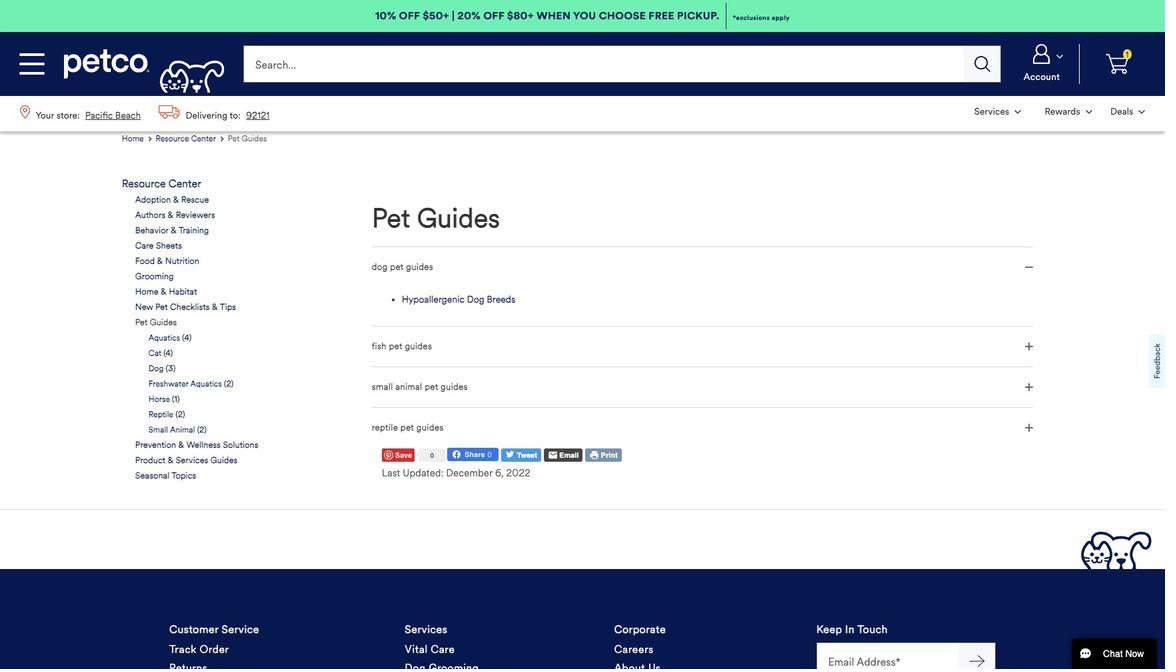 Task type: vqa. For each thing, say whether or not it's contained in the screenshot.
resource associated with Resource Center
yes



Task type: describe. For each thing, give the bounding box(es) containing it.
10% off $50+ | 20% off $80+ when you choose free pickup.
[[375, 9, 720, 22]]

corporate
[[614, 623, 666, 636]]

0 vertical spatial pet guides
[[228, 133, 267, 143]]

fish pet guides link
[[372, 326, 1033, 367]]

(3)
[[166, 363, 176, 373]]

tweet link
[[502, 449, 541, 462]]

resource center adoption & rescue authors & reviewers behavior & training care sheets food & nutrition grooming home & habitat new pet checklists & tips pet guides aquatics (4) cat (4) dog (3) freshwater aquatics (2) horse (1) reptile (2) small animal (2) prevention & wellness solutions product & services guides seasonal topics
[[122, 177, 258, 481]]

reptile link
[[149, 409, 173, 421]]

care sheets link
[[135, 240, 182, 252]]

email link
[[544, 449, 583, 462]]

1 vertical spatial services
[[405, 623, 448, 636]]

small
[[372, 381, 393, 393]]

breeds
[[487, 294, 516, 305]]

last
[[382, 467, 400, 479]]

reviewers
[[176, 210, 215, 221]]

last updated: december 6, 2022
[[382, 467, 530, 479]]

pickup.
[[677, 9, 720, 22]]

pet for dog
[[390, 261, 404, 273]]

authors & reviewers link
[[135, 209, 215, 221]]

1 vertical spatial pet guides
[[372, 202, 500, 235]]

behavior & training link
[[135, 225, 209, 237]]

in
[[845, 623, 855, 636]]

sidebar navigation element
[[122, 177, 323, 482]]

dog link
[[149, 363, 164, 375]]

small animal pet guides
[[372, 381, 468, 393]]

& up seasonal topics link on the left bottom of page
[[168, 455, 174, 466]]

habitat
[[169, 287, 197, 297]]

& down grooming link
[[161, 287, 167, 297]]

track order link
[[169, 641, 229, 659]]

0 vertical spatial resource center link
[[156, 131, 225, 145]]

20%
[[458, 9, 481, 22]]

sheets
[[156, 241, 182, 251]]

dog pet guides
[[372, 261, 433, 273]]

resource center
[[156, 133, 216, 143]]

pet for fish
[[389, 341, 402, 352]]

updated:
[[403, 467, 444, 479]]

dog pet guides link
[[372, 247, 1033, 287]]

animal
[[395, 381, 422, 393]]

when
[[537, 9, 571, 22]]

hypoallergenic dog breeds link
[[402, 293, 516, 308]]

reptile
[[372, 422, 398, 433]]

horse link
[[149, 393, 170, 405]]

resource for resource center
[[156, 133, 189, 143]]

new
[[135, 302, 153, 313]]

freshwater
[[149, 379, 189, 389]]

prevention & wellness solutions link
[[135, 439, 258, 451]]

track
[[169, 643, 197, 656]]

print link
[[586, 449, 622, 462]]

reptile
[[149, 409, 173, 419]]

& down authors & reviewers 'link'
[[171, 225, 177, 236]]

$80+
[[507, 9, 534, 22]]

solutions
[[223, 440, 258, 451]]

1
[[1126, 50, 1129, 59]]

horse
[[149, 394, 170, 404]]

hypoallergenic
[[402, 294, 465, 305]]

2 list from the left
[[965, 96, 1155, 127]]

careers link
[[614, 641, 654, 659]]

behavior
[[135, 225, 169, 236]]

pet right resource center
[[228, 133, 240, 143]]

0 vertical spatial aquatics
[[149, 333, 180, 343]]

carat down icon 13 button
[[967, 97, 1029, 126]]

apply
[[772, 13, 790, 22]]

cat
[[149, 348, 161, 358]]

& up behavior & training link
[[168, 210, 174, 221]]

adoption
[[135, 195, 171, 205]]

seasonal
[[135, 471, 169, 481]]

6,
[[495, 467, 504, 479]]

vital care
[[405, 643, 455, 656]]

new pet checklists & tips link
[[135, 301, 236, 313]]

reptile pet guides link
[[372, 407, 1033, 448]]

product & services guides link
[[135, 455, 238, 467]]

1 vertical spatial resource center link
[[122, 177, 201, 190]]

$50+
[[423, 9, 449, 22]]

1 vertical spatial (4)
[[164, 348, 173, 358]]

vital
[[405, 643, 428, 656]]

careers
[[614, 643, 654, 656]]

home link
[[122, 131, 153, 145]]

freshwater aquatics link
[[149, 378, 222, 390]]

tweet
[[515, 451, 537, 460]]

checklists
[[170, 302, 210, 313]]

december
[[446, 467, 493, 479]]

food
[[135, 256, 155, 267]]

you
[[573, 9, 596, 22]]

animal
[[170, 425, 195, 435]]

dog inside resource center adoption & rescue authors & reviewers behavior & training care sheets food & nutrition grooming home & habitat new pet checklists & tips pet guides aquatics (4) cat (4) dog (3) freshwater aquatics (2) horse (1) reptile (2) small animal (2) prevention & wellness solutions product & services guides seasonal topics
[[149, 363, 164, 373]]

guides right 'animal' on the bottom
[[441, 381, 468, 393]]

& up authors & reviewers 'link'
[[173, 195, 179, 205]]

10%
[[375, 9, 396, 22]]

prevention
[[135, 440, 176, 451]]

(1)
[[172, 394, 180, 404]]



Task type: locate. For each thing, give the bounding box(es) containing it.
customer
[[169, 623, 219, 636]]

hypoallergenic dog breeds
[[402, 294, 516, 305]]

training
[[179, 225, 209, 236]]

authors
[[135, 210, 166, 221]]

cat link
[[149, 347, 161, 359]]

pet right the fish at the left
[[389, 341, 402, 352]]

1 vertical spatial care
[[431, 643, 455, 656]]

aquatics link
[[149, 332, 180, 344]]

(4) right aquatics link
[[182, 333, 192, 343]]

care up food at the left top of page
[[135, 241, 154, 251]]

guides
[[406, 261, 433, 273], [405, 341, 432, 352], [441, 381, 468, 393], [416, 422, 444, 433]]

services up vital care
[[405, 623, 448, 636]]

touch
[[858, 623, 888, 636]]

(2) right "freshwater aquatics" link
[[224, 379, 234, 389]]

0 horizontal spatial list
[[11, 96, 279, 131]]

print
[[599, 451, 618, 460]]

Search search field
[[244, 45, 964, 83]]

adoption & rescue link
[[135, 194, 209, 206]]

order
[[200, 643, 229, 656]]

guides
[[242, 133, 267, 143], [417, 202, 500, 235], [150, 317, 177, 328], [211, 455, 238, 466]]

pet right reptile
[[401, 422, 414, 433]]

resource center link up adoption
[[122, 177, 201, 190]]

pet guides
[[228, 133, 267, 143], [372, 202, 500, 235]]

pet
[[228, 133, 240, 143], [372, 202, 410, 235], [155, 302, 168, 313], [135, 317, 148, 328]]

home inside home link
[[122, 133, 144, 143]]

pet right dog
[[390, 261, 404, 273]]

off
[[399, 9, 420, 22], [483, 9, 504, 22]]

product
[[135, 455, 166, 466]]

aquatics
[[149, 333, 180, 343], [190, 379, 222, 389]]

1 vertical spatial resource
[[122, 177, 166, 190]]

None email field
[[817, 643, 959, 669]]

1 off from the left
[[399, 9, 420, 22]]

0 horizontal spatial off
[[399, 9, 420, 22]]

seasonal topics link
[[135, 470, 196, 482]]

service
[[222, 623, 259, 636]]

0 vertical spatial dog
[[467, 294, 484, 305]]

1 vertical spatial dog
[[149, 363, 164, 373]]

home
[[122, 133, 144, 143], [135, 287, 159, 297]]

guides up 0
[[416, 422, 444, 433]]

center for resource center adoption & rescue authors & reviewers behavior & training care sheets food & nutrition grooming home & habitat new pet checklists & tips pet guides aquatics (4) cat (4) dog (3) freshwater aquatics (2) horse (1) reptile (2) small animal (2) prevention & wellness solutions product & services guides seasonal topics
[[168, 177, 201, 190]]

home up 'new'
[[135, 287, 159, 297]]

services inside resource center adoption & rescue authors & reviewers behavior & training care sheets food & nutrition grooming home & habitat new pet checklists & tips pet guides aquatics (4) cat (4) dog (3) freshwater aquatics (2) horse (1) reptile (2) small animal (2) prevention & wellness solutions product & services guides seasonal topics
[[176, 455, 208, 466]]

& down animal
[[178, 440, 184, 451]]

care inside resource center adoption & rescue authors & reviewers behavior & training care sheets food & nutrition grooming home & habitat new pet checklists & tips pet guides aquatics (4) cat (4) dog (3) freshwater aquatics (2) horse (1) reptile (2) small animal (2) prevention & wellness solutions product & services guides seasonal topics
[[135, 241, 154, 251]]

pet for reptile
[[401, 422, 414, 433]]

1 link
[[1085, 44, 1149, 84]]

0 horizontal spatial care
[[135, 241, 154, 251]]

keep in touch
[[817, 623, 888, 636]]

home inside resource center adoption & rescue authors & reviewers behavior & training care sheets food & nutrition grooming home & habitat new pet checklists & tips pet guides aquatics (4) cat (4) dog (3) freshwater aquatics (2) horse (1) reptile (2) small animal (2) prevention & wellness solutions product & services guides seasonal topics
[[135, 287, 159, 297]]

1 horizontal spatial dog
[[467, 294, 484, 305]]

fish pet guides
[[372, 341, 432, 352]]

1 horizontal spatial (4)
[[182, 333, 192, 343]]

pet
[[390, 261, 404, 273], [389, 341, 402, 352], [425, 381, 438, 393], [401, 422, 414, 433]]

reptile pet guides
[[372, 422, 444, 433]]

pet guides right resource center
[[228, 133, 267, 143]]

0 vertical spatial services
[[176, 455, 208, 466]]

0 vertical spatial care
[[135, 241, 154, 251]]

center for resource center
[[191, 133, 216, 143]]

dog left "(3)"
[[149, 363, 164, 373]]

tips
[[220, 302, 236, 313]]

guides right the fish at the left
[[405, 341, 432, 352]]

off right 10%
[[399, 9, 420, 22]]

guides for reptile pet guides
[[416, 422, 444, 433]]

2 vertical spatial (2)
[[197, 425, 207, 435]]

track order
[[169, 643, 229, 656]]

nutrition
[[165, 256, 199, 267]]

services
[[176, 455, 208, 466], [405, 623, 448, 636]]

carat down icon 13 image
[[1057, 55, 1063, 59], [1015, 110, 1021, 114], [1086, 110, 1092, 114], [1139, 110, 1146, 114]]

vital care link
[[405, 641, 455, 659]]

keep
[[817, 623, 842, 636]]

care right vital
[[431, 643, 455, 656]]

resource
[[156, 133, 189, 143], [122, 177, 166, 190]]

center
[[191, 133, 216, 143], [168, 177, 201, 190]]

grooming
[[135, 271, 174, 282]]

1 vertical spatial center
[[168, 177, 201, 190]]

0 horizontal spatial pet guides
[[228, 133, 267, 143]]

resource center link right home link
[[156, 131, 225, 145]]

pet right 'animal' on the bottom
[[425, 381, 438, 393]]

*exclusions
[[733, 13, 770, 22]]

fish
[[372, 341, 387, 352]]

home left resource center
[[122, 133, 144, 143]]

dog
[[372, 261, 388, 273]]

aquatics up the cat
[[149, 333, 180, 343]]

save
[[395, 450, 412, 459]]

center inside resource center adoption & rescue authors & reviewers behavior & training care sheets food & nutrition grooming home & habitat new pet checklists & tips pet guides aquatics (4) cat (4) dog (3) freshwater aquatics (2) horse (1) reptile (2) small animal (2) prevention & wellness solutions product & services guides seasonal topics
[[168, 177, 201, 190]]

guides for fish pet guides
[[405, 341, 432, 352]]

1 horizontal spatial off
[[483, 9, 504, 22]]

0 horizontal spatial services
[[176, 455, 208, 466]]

aquatics right freshwater
[[190, 379, 222, 389]]

2 off from the left
[[483, 9, 504, 22]]

dog left breeds
[[467, 294, 484, 305]]

wellness
[[186, 440, 221, 451]]

list
[[11, 96, 279, 131], [965, 96, 1155, 127]]

small animal link
[[149, 424, 195, 436]]

choose
[[599, 9, 646, 22]]

0 horizontal spatial (4)
[[164, 348, 173, 358]]

0 horizontal spatial aquatics
[[149, 333, 180, 343]]

(4) right the cat
[[164, 348, 173, 358]]

submit email address image
[[969, 653, 985, 669]]

|
[[452, 9, 455, 22]]

topics
[[171, 471, 196, 481]]

care
[[135, 241, 154, 251], [431, 643, 455, 656]]

pet down home & habitat link
[[155, 302, 168, 313]]

search image
[[974, 56, 990, 72]]

1 horizontal spatial (2)
[[197, 425, 207, 435]]

&
[[173, 195, 179, 205], [168, 210, 174, 221], [171, 225, 177, 236], [157, 256, 163, 267], [161, 287, 167, 297], [212, 302, 218, 313], [178, 440, 184, 451], [168, 455, 174, 466]]

customer service
[[169, 623, 259, 636]]

0 vertical spatial (4)
[[182, 333, 192, 343]]

guides up the hypoallergenic
[[406, 261, 433, 273]]

(2) up wellness
[[197, 425, 207, 435]]

0
[[430, 451, 434, 459]]

dog
[[467, 294, 484, 305], [149, 363, 164, 373]]

1 list from the left
[[11, 96, 279, 131]]

1 vertical spatial home
[[135, 287, 159, 297]]

1 horizontal spatial pet guides
[[372, 202, 500, 235]]

resource inside resource center adoption & rescue authors & reviewers behavior & training care sheets food & nutrition grooming home & habitat new pet checklists & tips pet guides aquatics (4) cat (4) dog (3) freshwater aquatics (2) horse (1) reptile (2) small animal (2) prevention & wellness solutions product & services guides seasonal topics
[[122, 177, 166, 190]]

carat down icon 13 image inside dropdown button
[[1015, 110, 1021, 114]]

2 horizontal spatial (2)
[[224, 379, 234, 389]]

1 horizontal spatial services
[[405, 623, 448, 636]]

resource for resource center adoption & rescue authors & reviewers behavior & training care sheets food & nutrition grooming home & habitat new pet checklists & tips pet guides aquatics (4) cat (4) dog (3) freshwater aquatics (2) horse (1) reptile (2) small animal (2) prevention & wellness solutions product & services guides seasonal topics
[[122, 177, 166, 190]]

1 vertical spatial aquatics
[[190, 379, 222, 389]]

0 vertical spatial resource
[[156, 133, 189, 143]]

0 vertical spatial center
[[191, 133, 216, 143]]

1 vertical spatial (2)
[[175, 409, 185, 419]]

0 vertical spatial (2)
[[224, 379, 234, 389]]

small animal pet guides link
[[372, 367, 1033, 407]]

1 horizontal spatial list
[[965, 96, 1155, 127]]

home & habitat link
[[135, 286, 197, 298]]

pet guides up dog pet guides
[[372, 202, 500, 235]]

0 horizontal spatial dog
[[149, 363, 164, 373]]

guides for dog pet guides
[[406, 261, 433, 273]]

& right food at the left top of page
[[157, 256, 163, 267]]

pet up dog
[[372, 202, 410, 235]]

0 horizontal spatial (2)
[[175, 409, 185, 419]]

arrow right 12 button
[[959, 643, 996, 669]]

0 vertical spatial home
[[122, 133, 144, 143]]

resource right home link
[[156, 133, 189, 143]]

1 horizontal spatial aquatics
[[190, 379, 222, 389]]

resource up adoption
[[122, 177, 166, 190]]

1 horizontal spatial care
[[431, 643, 455, 656]]

*exclusions apply
[[733, 13, 790, 22]]

small
[[149, 425, 168, 435]]

food & nutrition link
[[135, 255, 199, 267]]

pet down 'new'
[[135, 317, 148, 328]]

off right 20%
[[483, 9, 504, 22]]

rescue
[[181, 195, 209, 205]]

& left the tips
[[212, 302, 218, 313]]

2022
[[506, 467, 530, 479]]

services down 'prevention & wellness solutions' link
[[176, 455, 208, 466]]

(2) up animal
[[175, 409, 185, 419]]



